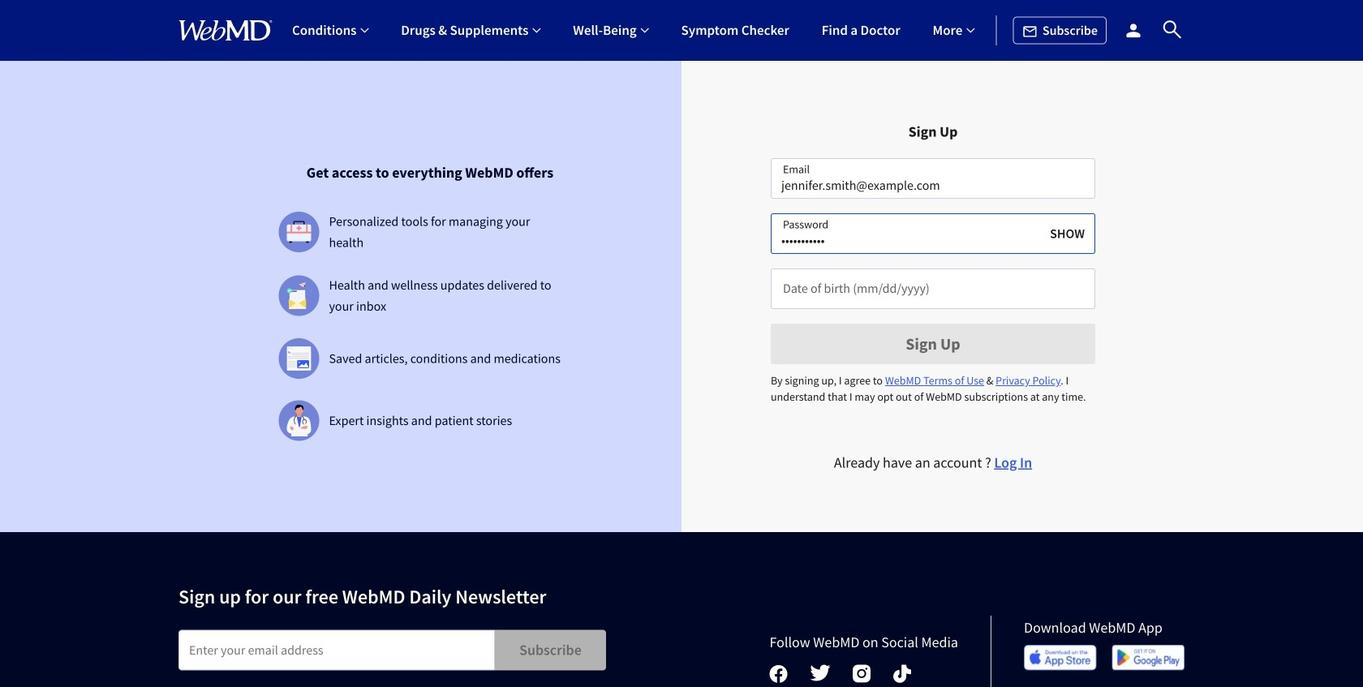 Task type: describe. For each thing, give the bounding box(es) containing it.
search image
[[1161, 17, 1185, 42]]

drugs & supplements image
[[533, 26, 541, 35]]

logo for webmd image
[[179, 20, 273, 41]]

2 4 image from the top
[[287, 405, 311, 437]]



Task type: locate. For each thing, give the bounding box(es) containing it.
more image
[[967, 26, 975, 35]]

1 vertical spatial 4 image
[[287, 405, 311, 437]]

None password field
[[771, 213, 1096, 254]]

Enter search terms text field
[[179, 630, 495, 671]]

4 image
[[287, 347, 311, 371], [287, 405, 311, 437]]

0 vertical spatial 4 image
[[287, 347, 311, 371]]

None text field
[[771, 158, 1096, 199]]

None text field
[[771, 269, 1096, 309]]

well being image
[[641, 26, 649, 35]]

conditions image
[[361, 26, 369, 35]]

1 image
[[287, 221, 311, 243]]

2 image
[[287, 283, 311, 309]]

1 4 image from the top
[[287, 347, 311, 371]]



